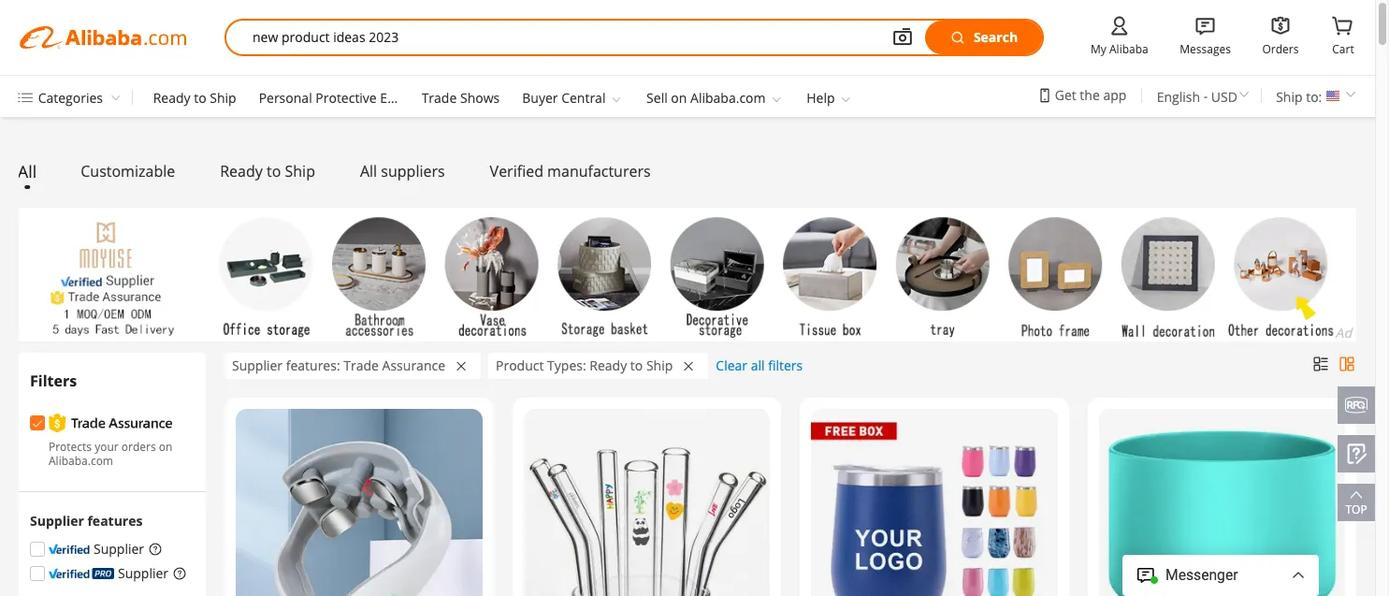 Task type: vqa. For each thing, say whether or not it's contained in the screenshot.
Trading
no



Task type: describe. For each thing, give the bounding box(es) containing it.
all suppliers link
[[360, 161, 445, 182]]

ship down personal
[[285, 161, 315, 182]]

0 vertical spatial on
[[671, 89, 687, 107]]

sell
[[647, 89, 668, 107]]

arrow down image for buyer central
[[609, 92, 624, 107]]


[[950, 29, 967, 46]]

protective
[[316, 89, 377, 107]]

1 mail image from the left
[[441, 432, 463, 455]]

0 horizontal spatial arrow down image
[[106, 90, 121, 105]]

2 supplier link from the top
[[30, 564, 169, 582]]

protects
[[49, 439, 92, 455]]

arrow down image for help
[[839, 92, 854, 107]]

0 vertical spatial ready
[[153, 89, 191, 107]]

app
[[1104, 86, 1127, 104]]

ship left close image
[[647, 357, 673, 375]]

english
[[1157, 88, 1201, 106]]

customizable link
[[81, 161, 175, 182]]

alibaba
[[1110, 41, 1149, 57]]

2 mail image from the left
[[729, 432, 751, 455]]

cart link
[[1333, 40, 1355, 57]]

verified manufacturers
[[490, 161, 651, 182]]

 link
[[1268, 12, 1294, 39]]

close image
[[457, 360, 466, 373]]

usd
[[1212, 88, 1238, 106]]

trade shows
[[422, 89, 500, 107]]

messages
[[1181, 41, 1232, 57]]

filters
[[769, 357, 803, 375]]

search
[[974, 28, 1018, 46]]

ship left personal
[[210, 89, 236, 107]]

get the app link
[[1056, 86, 1127, 104]]

types:
[[548, 357, 587, 375]]

verified
[[490, 161, 544, 182]]

central
[[562, 89, 606, 107]]

category image
[[16, 86, 33, 109]]

4 mail image from the left
[[1304, 432, 1327, 455]]

close image
[[685, 360, 694, 373]]

equipment
[[380, 89, 447, 107]]

orders
[[121, 439, 156, 455]]

features:
[[286, 357, 340, 375]]

my alibaba link
[[1091, 40, 1149, 58]]

filters
[[30, 371, 77, 391]]

 cart
[[1331, 12, 1357, 57]]

to:
[[1307, 88, 1323, 106]]

get
[[1056, 86, 1077, 104]]

customizable
[[81, 161, 175, 182]]

 link
[[1331, 12, 1357, 39]]

your
[[95, 439, 119, 455]]

select image
[[31, 417, 44, 430]]

supplier features
[[30, 512, 143, 529]]

help link
[[807, 89, 835, 107]]

ship to:
[[1277, 88, 1323, 106]]

suppliers
[[381, 161, 445, 182]]

1 horizontal spatial to
[[267, 161, 281, 182]]


[[1193, 12, 1219, 39]]


[[1107, 12, 1133, 39]]

 orders
[[1263, 12, 1300, 57]]

top
[[1346, 502, 1368, 518]]

product
[[496, 357, 544, 375]]

1 vertical spatial ready
[[220, 161, 263, 182]]

my
[[1091, 41, 1107, 57]]



Task type: locate. For each thing, give the bounding box(es) containing it.
1 horizontal spatial arrow down image
[[1236, 86, 1253, 103]]

english - usd
[[1157, 87, 1238, 106]]

orders link
[[1263, 40, 1300, 58]]

clear all filters
[[716, 357, 803, 375]]

ship
[[1277, 88, 1303, 106], [210, 89, 236, 107], [285, 161, 315, 182], [647, 357, 673, 375]]

buyer central link
[[523, 89, 606, 107]]

the
[[1080, 86, 1100, 104]]

clear all filters link
[[716, 357, 803, 375]]

arrow down image left "help" link on the top right of page
[[770, 92, 785, 107]]

personal protective equipment
[[259, 89, 447, 107]]

cart
[[1333, 41, 1355, 57]]

0 horizontal spatial trade
[[344, 357, 379, 375]]

1 supplier link from the top
[[30, 540, 144, 557]]

arrow down image
[[1236, 86, 1253, 103], [1343, 86, 1360, 103], [770, 92, 785, 107]]

supplier link
[[30, 540, 144, 557], [30, 564, 169, 582]]

2 horizontal spatial arrow down image
[[839, 92, 854, 107]]

trade
[[422, 89, 457, 107], [344, 357, 379, 375]]

trade shows link
[[422, 89, 500, 107]]

ready to ship link left personal
[[153, 89, 236, 107]]

1 horizontal spatial on
[[671, 89, 687, 107]]

manufacturers
[[548, 161, 651, 182]]

to left personal
[[194, 89, 206, 107]]

1 vertical spatial ready to ship
[[220, 161, 315, 182]]

alibaba.com
[[691, 89, 766, 107], [49, 453, 113, 469]]

ready to ship link
[[153, 89, 236, 107], [220, 161, 315, 182]]

innovative products 2023 text field
[[253, 21, 866, 54]]

all down "category" image
[[18, 160, 37, 183]]

on inside protects your orders on alibaba.com
[[159, 439, 173, 455]]

help
[[807, 89, 835, 107]]

1 horizontal spatial all
[[360, 161, 377, 182]]

to down personal
[[267, 161, 281, 182]]

flag us image
[[1326, 89, 1341, 104]]

-
[[1204, 87, 1209, 104]]

0 horizontal spatial to
[[194, 89, 206, 107]]

personal protective equipment link
[[259, 89, 447, 107]]

 my alibaba
[[1091, 12, 1149, 57]]

1 vertical spatial ready to ship link
[[220, 161, 315, 182]]

1 vertical spatial trade
[[344, 357, 379, 375]]

assurance
[[382, 357, 446, 375]]

buyer
[[523, 89, 558, 107]]

0 vertical spatial ready to ship
[[153, 89, 236, 107]]

1 horizontal spatial arrow down image
[[609, 92, 624, 107]]

alibaba.com right "sell"
[[691, 89, 766, 107]]

alibaba.com left orders at left bottom
[[49, 453, 113, 469]]

1 vertical spatial to
[[267, 161, 281, 182]]

1 vertical spatial on
[[159, 439, 173, 455]]

orders
[[1263, 41, 1300, 57]]

categories
[[38, 89, 103, 106]]

all suppliers
[[360, 161, 445, 182]]

 search
[[950, 28, 1018, 46]]

ready right types: at bottom
[[590, 357, 627, 375]]

ship left "to:"
[[1277, 88, 1303, 106]]

0 vertical spatial trade
[[422, 89, 457, 107]]

0 horizontal spatial alibaba.com
[[49, 453, 113, 469]]

all
[[18, 160, 37, 183], [360, 161, 377, 182]]

alibaba.com inside protects your orders on alibaba.com
[[49, 453, 113, 469]]

on right "sell"
[[671, 89, 687, 107]]

0 horizontal spatial on
[[159, 439, 173, 455]]

to left close image
[[631, 357, 643, 375]]

shows
[[460, 89, 500, 107]]

ready to ship down personal
[[220, 161, 315, 182]]

on right orders at left bottom
[[159, 439, 173, 455]]

trade left shows
[[422, 89, 457, 107]]

supplier features: trade assurance
[[232, 357, 446, 375]]


[[892, 26, 914, 48]]

all for all
[[18, 160, 37, 183]]

sell on alibaba.com link
[[647, 89, 766, 107]]

get the app
[[1056, 86, 1127, 104]]

arrow down image
[[106, 90, 121, 105], [609, 92, 624, 107], [839, 92, 854, 107]]

all link
[[18, 160, 37, 183]]

 messages
[[1181, 12, 1232, 57]]

messages link
[[1181, 40, 1232, 58]]

product types: ready to ship
[[496, 357, 673, 375]]

trade right features:
[[344, 357, 379, 375]]

clear
[[716, 357, 748, 375]]


[[1331, 12, 1357, 39]]

protects your orders on alibaba.com
[[49, 439, 173, 469]]

0 horizontal spatial ready
[[153, 89, 191, 107]]

1 vertical spatial supplier link
[[30, 564, 169, 582]]

1 horizontal spatial ready
[[220, 161, 263, 182]]

on
[[671, 89, 687, 107], [159, 439, 173, 455]]

0 vertical spatial supplier link
[[30, 540, 144, 557]]

ready down personal
[[220, 161, 263, 182]]

sell on alibaba.com
[[647, 89, 766, 107]]

ready to ship link down personal
[[220, 161, 315, 182]]

to
[[194, 89, 206, 107], [267, 161, 281, 182], [631, 357, 643, 375]]

ready up customizable link
[[153, 89, 191, 107]]

personal
[[259, 89, 312, 107]]

buyer central
[[523, 89, 606, 107]]

ready to ship
[[153, 89, 236, 107], [220, 161, 315, 182]]

ad
[[1336, 324, 1353, 342]]

arrow down image right "help" link on the top right of page
[[839, 92, 854, 107]]

0 vertical spatial ready to ship link
[[153, 89, 236, 107]]

features
[[87, 512, 143, 529]]

2 vertical spatial to
[[631, 357, 643, 375]]

arrow down image for ship to:
[[1343, 86, 1360, 103]]

1 vertical spatial alibaba.com
[[49, 453, 113, 469]]

2 horizontal spatial arrow down image
[[1343, 86, 1360, 103]]

arrow up image
[[1346, 484, 1368, 506]]

1 horizontal spatial trade
[[422, 89, 457, 107]]

2 horizontal spatial ready
[[590, 357, 627, 375]]

all
[[751, 357, 765, 375]]

all for all suppliers
[[360, 161, 377, 182]]

 link
[[1193, 12, 1219, 39]]

ready
[[153, 89, 191, 107], [220, 161, 263, 182], [590, 357, 627, 375]]

0 horizontal spatial all
[[18, 160, 37, 183]]

1 horizontal spatial alibaba.com
[[691, 89, 766, 107]]

 link
[[1107, 12, 1133, 40]]

verified manufacturers link
[[490, 161, 651, 182]]

supplier
[[232, 357, 283, 375], [30, 512, 84, 529], [94, 540, 144, 557], [118, 564, 169, 582]]

0 vertical spatial alibaba.com
[[691, 89, 766, 107]]

3 mail image from the left
[[1016, 432, 1039, 455]]

arrow down image right central
[[609, 92, 624, 107]]

arrow down image right the flag us image
[[1343, 86, 1360, 103]]

arrow down image right "categories"
[[106, 90, 121, 105]]

mail image
[[441, 432, 463, 455], [729, 432, 751, 455], [1016, 432, 1039, 455], [1304, 432, 1327, 455]]

0 vertical spatial to
[[194, 89, 206, 107]]

arrow down image right -
[[1236, 86, 1253, 103]]

ready to ship left personal
[[153, 89, 236, 107]]

2 horizontal spatial to
[[631, 357, 643, 375]]

all left suppliers
[[360, 161, 377, 182]]

arrow down image for english
[[1236, 86, 1253, 103]]

0 horizontal spatial arrow down image
[[770, 92, 785, 107]]


[[1268, 12, 1294, 39]]

2 vertical spatial ready
[[590, 357, 627, 375]]



